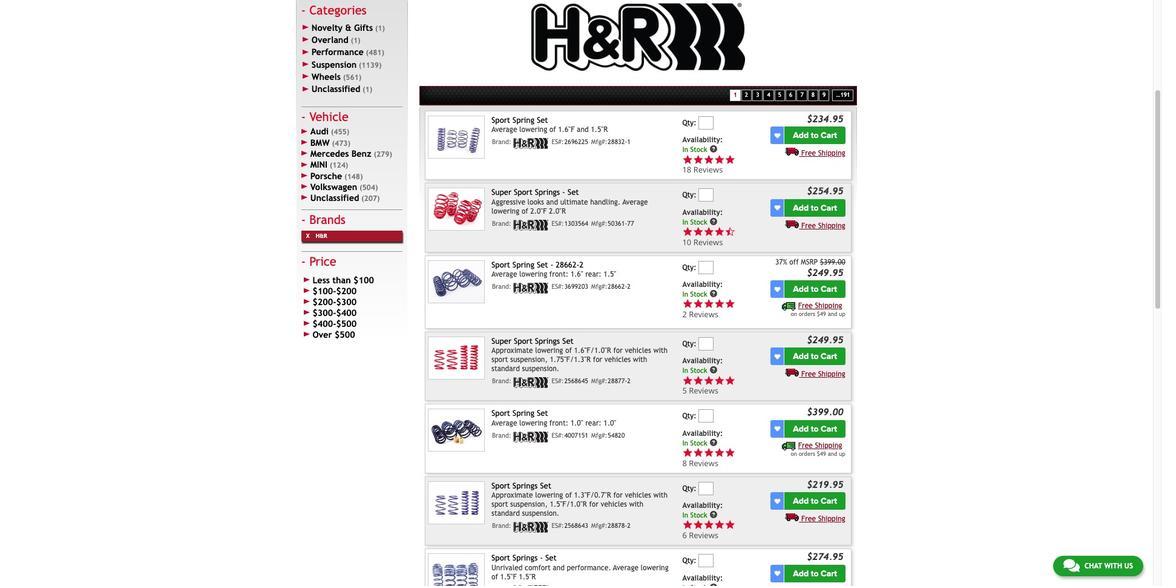 Task type: locate. For each thing, give the bounding box(es) containing it.
1 vertical spatial orders
[[799, 450, 816, 457]]

approximate down "sport springs set" link at the left of page
[[492, 491, 533, 500]]

question sign image for 8 reviews
[[710, 438, 718, 447]]

1 to from the top
[[811, 130, 819, 141]]

1 orders from the top
[[799, 311, 816, 318]]

1 free shipping from the top
[[802, 149, 846, 158]]

2 2 reviews link from the top
[[683, 309, 736, 320]]

$49
[[817, 311, 826, 318], [817, 450, 826, 457]]

reviews for 5 reviews
[[689, 385, 719, 396]]

es#: left the 2568645
[[552, 377, 564, 385]]

2 up from the top
[[839, 450, 846, 457]]

1 vertical spatial standard
[[492, 509, 520, 518]]

add to cart button down $234.95
[[785, 127, 846, 144]]

add to cart down $234.95
[[793, 130, 838, 141]]

to for $274.95
[[811, 569, 819, 579]]

spring inside "sport spring set - 28662-2 average lowering front: 1.6" rear: 1.5""
[[513, 260, 535, 269]]

stock for 10
[[691, 218, 708, 226]]

brand: right es#4007151 - 54820 - sport spring set - average lowering front: 1.0" rear: 1.0" - h&r - volkswagen image
[[492, 432, 512, 439]]

1 vertical spatial 8
[[683, 458, 687, 468]]

5 add from the top
[[793, 424, 809, 434]]

None text field
[[699, 116, 714, 130], [699, 261, 714, 274], [699, 410, 714, 423], [699, 482, 714, 495], [699, 554, 714, 568], [699, 116, 714, 130], [699, 261, 714, 274], [699, 410, 714, 423], [699, 482, 714, 495], [699, 554, 714, 568]]

$100
[[354, 275, 374, 285]]

add to cart button down $274.95
[[785, 565, 846, 582]]

orders up $219.95
[[799, 450, 816, 457]]

2 qty: from the top
[[683, 191, 697, 200]]

lowering inside super sport springs - set aggressive looks and ultimate handling. average lowering of 2.0"f 2.0"r
[[492, 207, 520, 215]]

sport down "super sport springs set" link
[[492, 356, 508, 364]]

question sign image
[[710, 511, 718, 519], [710, 583, 718, 586]]

to for $249.95
[[811, 351, 819, 362]]

brands
[[310, 213, 346, 227]]

add for $399.00
[[793, 424, 809, 434]]

1 5 reviews link from the top
[[683, 375, 769, 396]]

mfg#:
[[591, 138, 608, 145], [591, 220, 608, 227], [591, 283, 608, 290], [591, 377, 608, 385], [591, 432, 608, 439], [591, 522, 608, 529]]

question sign image for 10 reviews
[[710, 217, 718, 226]]

and inside sport springs - set unrivaled comfort and performance. average lowering of 1.5"f 1.5"r
[[553, 564, 565, 572]]

add down free shipping icon
[[793, 351, 809, 362]]

suspension. down 1.5"f/1.0"r
[[522, 509, 560, 518]]

availability: in stock up 8 reviews on the right bottom of the page
[[683, 429, 723, 447]]

(1) down the &
[[351, 36, 361, 45]]

stock up 18 reviews
[[691, 145, 708, 154]]

availability: for 6
[[683, 502, 723, 510]]

2 sport spring set link from the top
[[492, 409, 548, 418]]

1 vertical spatial free shipping on orders $49 and up
[[791, 441, 846, 457]]

free shipping on orders $49 and up down 37% off msrp $399.00 $249.95
[[791, 302, 846, 318]]

super sport springs set link
[[492, 337, 574, 346]]

4007151
[[565, 432, 589, 439]]

sport spring set link for 8 reviews
[[492, 409, 548, 418]]

1 vertical spatial -
[[551, 260, 554, 269]]

free shipping on orders $49 and up up $219.95
[[791, 441, 846, 457]]

5 inside 5 link
[[779, 92, 782, 98]]

2 suspension, from the top
[[511, 500, 548, 509]]

suspension, down "sport springs set" link at the left of page
[[511, 500, 548, 509]]

add to cart
[[793, 130, 838, 141], [793, 203, 838, 213], [793, 284, 838, 295], [793, 351, 838, 362], [793, 424, 838, 434], [793, 496, 838, 506], [793, 569, 838, 579]]

to
[[811, 130, 819, 141], [811, 203, 819, 213], [811, 284, 819, 295], [811, 351, 819, 362], [811, 424, 819, 434], [811, 496, 819, 506], [811, 569, 819, 579]]

1 horizontal spatial -
[[551, 260, 554, 269]]

springs inside the sport springs set approximate lowering of 1.3"f/0.7"r for vehicles with sport suspension, 1.5"f/1.0"r for vehicles with standard suspension.
[[513, 481, 538, 490]]

front: left 1.6"
[[550, 270, 569, 279]]

with
[[654, 347, 668, 355], [633, 356, 648, 364], [654, 491, 668, 500], [629, 500, 644, 509], [1105, 562, 1123, 570]]

super inside super sport springs set approximate lowering of 1.6"f/1.0"r for vehicles with sport suspension, 1.75"f/1.3"r for vehicles with standard suspension.
[[492, 337, 512, 346]]

1 vertical spatial question sign image
[[710, 583, 718, 586]]

add to cart for $399.00
[[793, 424, 838, 434]]

free shipping image
[[782, 302, 796, 311]]

2 add to wish list image from the top
[[775, 286, 781, 292]]

1.6"
[[571, 270, 584, 279]]

5 availability: in stock from the top
[[683, 429, 723, 447]]

1 vertical spatial (1)
[[351, 36, 361, 45]]

add to wish list image
[[775, 205, 781, 211], [775, 354, 781, 360], [775, 571, 781, 577]]

star image
[[683, 154, 693, 165], [693, 154, 704, 165], [683, 226, 693, 237], [704, 226, 715, 237], [683, 299, 693, 309], [715, 299, 725, 309], [725, 299, 736, 309], [693, 375, 704, 386], [704, 375, 715, 386], [693, 448, 704, 458], [704, 448, 715, 458], [715, 448, 725, 458], [693, 520, 704, 530], [704, 520, 715, 530], [725, 520, 736, 530]]

0 vertical spatial standard
[[492, 365, 520, 373]]

vehicles
[[625, 347, 652, 355], [605, 356, 631, 364], [625, 491, 652, 500], [601, 500, 627, 509]]

star image
[[704, 154, 715, 165], [715, 154, 725, 165], [725, 154, 736, 165], [693, 226, 704, 237], [715, 226, 725, 237], [693, 299, 704, 309], [704, 299, 715, 309], [683, 375, 693, 386], [715, 375, 725, 386], [725, 375, 736, 386], [683, 448, 693, 458], [725, 448, 736, 458], [683, 520, 693, 530], [715, 520, 725, 530]]

1 vertical spatial 1.5"r
[[519, 573, 536, 581]]

1 add from the top
[[793, 130, 809, 141]]

sport inside sport springs - set unrivaled comfort and performance. average lowering of 1.5"f 1.5"r
[[492, 554, 510, 563]]

0 vertical spatial suspension.
[[522, 365, 560, 373]]

6 cart from the top
[[821, 496, 838, 506]]

reviews for 6 reviews
[[689, 530, 719, 541]]

add to cart for $274.95
[[793, 569, 838, 579]]

spring for 2
[[513, 260, 535, 269]]

(148)
[[345, 172, 363, 181]]

4 qty: from the top
[[683, 340, 697, 348]]

h&r - corporate logo image
[[514, 138, 549, 149], [514, 220, 549, 231], [514, 283, 549, 294], [514, 377, 549, 388], [514, 432, 549, 442], [514, 522, 549, 533]]

1.75"f/1.3"r
[[550, 356, 591, 364]]

brand: for 10 reviews
[[492, 220, 512, 227]]

h&r - corporate logo image down sport spring set - 28662-2 link
[[514, 283, 549, 294]]

3 spring from the top
[[513, 409, 535, 418]]

5
[[779, 92, 782, 98], [683, 385, 687, 396]]

add to cart button for $274.95
[[785, 565, 846, 582]]

h&r - corporate logo image down "super sport springs set" link
[[514, 377, 549, 388]]

$399.00 inside 37% off msrp $399.00 $249.95
[[820, 258, 846, 266]]

mfg#: for 10 reviews
[[591, 220, 608, 227]]

1 horizontal spatial 1.0"
[[604, 419, 617, 427]]

8 link
[[808, 90, 819, 101]]

question sign image up 8 reviews on the right bottom of the page
[[710, 438, 718, 447]]

5 reviews
[[683, 385, 719, 396]]

super sport springs set approximate lowering of 1.6"f/1.0"r for vehicles with sport suspension, 1.75"f/1.3"r for vehicles with standard suspension.
[[492, 337, 668, 373]]

4 add from the top
[[793, 351, 809, 362]]

1 vertical spatial suspension.
[[522, 509, 560, 518]]

add to cart down $254.95
[[793, 203, 838, 213]]

sport inside "sport spring set - 28662-2 average lowering front: 1.6" rear: 1.5""
[[492, 260, 510, 269]]

mfg#: left the 28878-
[[591, 522, 608, 529]]

0 vertical spatial 6
[[790, 92, 793, 98]]

on
[[791, 311, 797, 318], [791, 450, 797, 457]]

1 spring from the top
[[513, 116, 535, 125]]

brand: for 8 reviews
[[492, 432, 512, 439]]

categories novelty & gifts (1) overland (1) performance (481) suspension (1139) wheels (561) unclassified (1)
[[310, 3, 385, 94]]

qty: for 2
[[683, 263, 697, 272]]

1 vertical spatial $249.95
[[807, 334, 844, 345]]

performance.
[[567, 564, 611, 572]]

sport
[[492, 356, 508, 364], [492, 500, 508, 509]]

and right comfort
[[553, 564, 565, 572]]

free
[[802, 149, 816, 158], [802, 222, 816, 230], [799, 302, 813, 310], [802, 370, 816, 379], [799, 441, 813, 450], [802, 515, 816, 523]]

super sport springs - set link
[[492, 188, 579, 197]]

availability: in stock for 10
[[683, 208, 723, 226]]

stock for 6
[[691, 511, 708, 520]]

comments image
[[1064, 558, 1080, 573]]

2 5 reviews link from the top
[[683, 385, 736, 396]]

qty: down 5 reviews
[[683, 412, 697, 421]]

sport down "sport springs set" link at the left of page
[[492, 500, 508, 509]]

1.5"r inside sport spring set average lowering of 1.6"f and 1.5"r
[[591, 125, 608, 134]]

average down sport spring set - 28662-2 link
[[492, 270, 517, 279]]

super for 10 reviews
[[492, 188, 512, 197]]

add up $219.95
[[793, 424, 809, 434]]

availability: in stock for 8
[[683, 429, 723, 447]]

0 horizontal spatial 28662-
[[556, 260, 580, 269]]

5 in from the top
[[683, 439, 689, 447]]

1 vertical spatial up
[[839, 450, 846, 457]]

super sport springs - set aggressive looks and ultimate handling. average lowering of 2.0"f 2.0"r
[[492, 188, 648, 215]]

$254.95
[[807, 185, 844, 196]]

add down $234.95
[[793, 130, 809, 141]]

2 standard from the top
[[492, 509, 520, 518]]

28662-
[[556, 260, 580, 269], [608, 283, 628, 290]]

shipping for $249.95
[[819, 370, 846, 379]]

7 cart from the top
[[821, 569, 838, 579]]

suspension, down "super sport springs set" link
[[511, 356, 548, 364]]

sport spring set average lowering front: 1.0" rear: 1.0"
[[492, 409, 617, 427]]

shipping
[[819, 149, 846, 158], [819, 222, 846, 230], [815, 302, 843, 310], [819, 370, 846, 379], [815, 441, 843, 450], [819, 515, 846, 523]]

- up comfort
[[540, 554, 543, 563]]

for right 1.3"f/0.7"r
[[614, 491, 623, 500]]

2 approximate from the top
[[492, 491, 533, 500]]

es#: for 18 reviews
[[552, 138, 564, 145]]

1 vertical spatial sport spring set link
[[492, 409, 548, 418]]

question sign image down 6 reviews
[[710, 583, 718, 586]]

unclassified down wheels
[[312, 84, 360, 94]]

unrivaled
[[492, 564, 523, 572]]

3 add to wish list image from the top
[[775, 571, 781, 577]]

3 cart from the top
[[821, 284, 838, 295]]

add to cart for $249.95
[[793, 351, 838, 362]]

question sign image up 6 reviews
[[710, 511, 718, 519]]

stock up 5 reviews
[[691, 366, 708, 375]]

5 question sign image from the top
[[710, 438, 718, 447]]

4 free shipping from the top
[[802, 515, 846, 523]]

1 $249.95 from the top
[[807, 267, 844, 278]]

mfg#: left 54820
[[591, 432, 608, 439]]

(473)
[[332, 139, 351, 148]]

question sign image
[[710, 145, 718, 153], [710, 217, 718, 226], [710, 290, 718, 298], [710, 366, 718, 374], [710, 438, 718, 447]]

1 add to wish list image from the top
[[775, 205, 781, 211]]

add to wish list image
[[775, 133, 781, 139], [775, 286, 781, 292], [775, 426, 781, 432], [775, 498, 781, 504]]

free shipping for $249.95
[[802, 370, 846, 379]]

es#: left 2568643
[[552, 522, 564, 529]]

$200-$300 link
[[301, 297, 403, 308]]

7 availability: from the top
[[683, 574, 723, 582]]

2 suspension. from the top
[[522, 509, 560, 518]]

2 inside "sport spring set - 28662-2 average lowering front: 1.6" rear: 1.5""
[[580, 260, 584, 269]]

6 mfg#: from the top
[[591, 522, 608, 529]]

stock for 8
[[691, 439, 708, 447]]

0 vertical spatial super
[[492, 188, 512, 197]]

add down $274.95
[[793, 569, 809, 579]]

availability: in stock for 2
[[683, 281, 723, 298]]

question sign image for 18 reviews
[[710, 145, 718, 153]]

add to cart button down $254.95
[[785, 199, 846, 217]]

super right es#2568645 - 28877-2 - super sport springs set - approximate lowering of 1.6"f/1.0"r for vehicles with sport suspension, 1.75"f/1.3"r for vehicles with standard suspension. - h&r - bmw image
[[492, 337, 512, 346]]

2 free shipping on orders $49 and up from the top
[[791, 441, 846, 457]]

set inside sport springs - set unrivaled comfort and performance. average lowering of 1.5"f 1.5"r
[[546, 554, 557, 563]]

reviews for 2 reviews
[[689, 309, 719, 320]]

6 h&r - corporate logo image from the top
[[514, 522, 549, 533]]

sport for $274.95
[[492, 554, 510, 563]]

0 vertical spatial -
[[563, 188, 566, 197]]

availability: for 18
[[683, 136, 723, 144]]

1 vertical spatial front:
[[550, 419, 569, 427]]

springs inside sport springs - set unrivaled comfort and performance. average lowering of 1.5"f 1.5"r
[[513, 554, 538, 563]]

free shipping on orders $49 and up
[[791, 302, 846, 318], [791, 441, 846, 457]]

- inside "sport spring set - 28662-2 average lowering front: 1.6" rear: 1.5""
[[551, 260, 554, 269]]

rear: up es#: 3699203 mfg#: 28662-2
[[586, 270, 602, 279]]

es#: down 1.6"f
[[552, 138, 564, 145]]

shipping for $234.95
[[819, 149, 846, 158]]

availability: up the 2 reviews
[[683, 281, 723, 289]]

qty: for 8
[[683, 412, 697, 421]]

suspension. inside the sport springs set approximate lowering of 1.3"f/0.7"r for vehicles with sport suspension, 1.5"f/1.0"r for vehicles with standard suspension.
[[522, 509, 560, 518]]

3 mfg#: from the top
[[591, 283, 608, 290]]

0 vertical spatial $399.00
[[820, 258, 846, 266]]

sport inside "sport spring set average lowering front: 1.0" rear: 1.0""
[[492, 409, 510, 418]]

$300
[[336, 297, 357, 307]]

- up es#: 3699203 mfg#: 28662-2
[[551, 260, 554, 269]]

standard down "super sport springs set" link
[[492, 365, 520, 373]]

4 es#: from the top
[[552, 377, 564, 385]]

spring for 18
[[513, 116, 535, 125]]

2 question sign image from the top
[[710, 217, 718, 226]]

2 super from the top
[[492, 337, 512, 346]]

0 vertical spatial up
[[839, 311, 846, 318]]

es#: down "sport spring set average lowering front: 1.0" rear: 1.0""
[[552, 432, 564, 439]]

question sign image up the 2 reviews
[[710, 290, 718, 298]]

(279)
[[374, 150, 392, 159]]

5 brand: from the top
[[492, 432, 512, 439]]

1 es#: from the top
[[552, 138, 564, 145]]

0 vertical spatial suspension,
[[511, 356, 548, 364]]

free shipping image
[[786, 147, 800, 156], [786, 220, 800, 228], [786, 368, 800, 377], [782, 442, 796, 450], [786, 513, 800, 522]]

es#3699203 - 28662-2 - sport spring set - 28662-2 - average lowering front: 1.6" rear: 1.5" - h&r - bmw image
[[428, 260, 485, 303]]

add up free shipping icon
[[793, 284, 809, 295]]

$300-$400 link
[[301, 308, 403, 319]]

lowering inside "sport spring set average lowering front: 1.0" rear: 1.0""
[[520, 419, 548, 427]]

average inside super sport springs - set aggressive looks and ultimate handling. average lowering of 2.0"f 2.0"r
[[623, 198, 648, 206]]

$500
[[336, 319, 357, 329], [335, 330, 355, 340]]

5 cart from the top
[[821, 424, 838, 434]]

1 vertical spatial on
[[791, 450, 797, 457]]

3 availability: from the top
[[683, 281, 723, 289]]

1 horizontal spatial 6
[[790, 92, 793, 98]]

(561)
[[343, 73, 362, 82]]

6 add to cart from the top
[[793, 496, 838, 506]]

front: inside "sport spring set average lowering front: 1.0" rear: 1.0""
[[550, 419, 569, 427]]

2 reviews
[[683, 309, 719, 320]]

1 vertical spatial spring
[[513, 260, 535, 269]]

10 reviews link
[[683, 226, 769, 247], [683, 236, 736, 247]]

3 add to wish list image from the top
[[775, 426, 781, 432]]

sport inside sport spring set average lowering of 1.6"f and 1.5"r
[[492, 116, 510, 125]]

1 vertical spatial $49
[[817, 450, 826, 457]]

2 to from the top
[[811, 203, 819, 213]]

h&r - corporate logo image down "sport spring set average lowering front: 1.0" rear: 1.0""
[[514, 432, 549, 442]]

6 availability: from the top
[[683, 502, 723, 510]]

spring for 8
[[513, 409, 535, 418]]

2696225
[[565, 138, 589, 145]]

0 vertical spatial spring
[[513, 116, 535, 125]]

es#: 2696225 mfg#: 28832-1
[[552, 138, 631, 145]]

3 free shipping from the top
[[802, 370, 846, 379]]

availability: in stock up the 2 reviews
[[683, 281, 723, 298]]

0 horizontal spatial 6
[[683, 530, 687, 541]]

3
[[756, 92, 760, 98]]

6 add from the top
[[793, 496, 809, 506]]

sport for $219.95
[[492, 481, 510, 490]]

1 free shipping on orders $49 and up from the top
[[791, 302, 846, 318]]

2 $249.95 from the top
[[807, 334, 844, 345]]

4
[[768, 92, 771, 98]]

free for $219.95
[[802, 515, 816, 523]]

approximate down "super sport springs set" link
[[492, 347, 533, 355]]

1 vertical spatial 5
[[683, 385, 687, 396]]

2 10 reviews link from the top
[[683, 236, 736, 247]]

h&r - corporate logo image for 6 reviews
[[514, 522, 549, 533]]

up
[[839, 311, 846, 318], [839, 450, 846, 457]]

brand: down "super sport springs set" link
[[492, 377, 512, 385]]

1.6"f/1.0"r
[[574, 347, 612, 355]]

0 vertical spatial orders
[[799, 311, 816, 318]]

1 availability: in stock from the top
[[683, 136, 723, 154]]

0 vertical spatial add to wish list image
[[775, 205, 781, 211]]

sport inside super sport springs set approximate lowering of 1.6"f/1.0"r for vehicles with sport suspension, 1.75"f/1.3"r for vehicles with standard suspension.
[[514, 337, 533, 346]]

lowering inside sport springs - set unrivaled comfort and performance. average lowering of 1.5"f 1.5"r
[[641, 564, 669, 572]]

rear: up es#: 4007151 mfg#: 54820
[[586, 419, 602, 427]]

2 vertical spatial -
[[540, 554, 543, 563]]

es#2568645 - 28877-2 - super sport springs set - approximate lowering of 1.6"f/1.0"r for vehicles with sport suspension, 1.75"f/1.3"r for vehicles with standard suspension. - h&r - bmw image
[[428, 337, 485, 379]]

lowering inside the sport springs set approximate lowering of 1.3"f/0.7"r for vehicles with sport suspension, 1.5"f/1.0"r for vehicles with standard suspension.
[[535, 491, 563, 500]]

ultimate
[[561, 198, 588, 206]]

1 vertical spatial suspension,
[[511, 500, 548, 509]]

availability: up 5 reviews
[[683, 357, 723, 365]]

10 reviews
[[683, 236, 723, 247]]

sport for $399.00
[[492, 409, 510, 418]]

in up 18
[[683, 145, 689, 154]]

qty: down 18
[[683, 191, 697, 200]]

bmw
[[311, 137, 330, 148]]

of left 1.6"f
[[550, 125, 556, 134]]

6 in from the top
[[683, 511, 689, 520]]

mfg#: left 50361-
[[591, 220, 608, 227]]

brand: for 2 reviews
[[492, 283, 512, 290]]

6 reviews
[[683, 530, 719, 541]]

0 vertical spatial free shipping on orders $49 and up
[[791, 302, 846, 318]]

28662- inside "sport spring set - 28662-2 average lowering front: 1.6" rear: 1.5""
[[556, 260, 580, 269]]

in up 10
[[683, 218, 689, 226]]

brand:
[[492, 138, 512, 145], [492, 220, 512, 227], [492, 283, 512, 290], [492, 377, 512, 385], [492, 432, 512, 439], [492, 522, 512, 529]]

1 link
[[730, 90, 741, 101]]

50361-
[[608, 220, 628, 227]]

front:
[[550, 270, 569, 279], [550, 419, 569, 427]]

question sign image up 10 reviews
[[710, 217, 718, 226]]

1 right 2696225
[[628, 138, 631, 145]]

5 for 5 reviews
[[683, 385, 687, 396]]

0 vertical spatial sport
[[492, 356, 508, 364]]

shipping for $219.95
[[819, 515, 846, 523]]

1 vertical spatial super
[[492, 337, 512, 346]]

categories
[[310, 3, 367, 17]]

rear: inside "sport spring set - 28662-2 average lowering front: 1.6" rear: 1.5""
[[586, 270, 602, 279]]

stock up the 2 reviews
[[691, 290, 708, 298]]

add to cart for $234.95
[[793, 130, 838, 141]]

0 vertical spatial 8
[[812, 92, 815, 98]]

free shipping image for $399.00
[[782, 442, 796, 450]]

1 vertical spatial sport
[[492, 500, 508, 509]]

6 qty: from the top
[[683, 484, 697, 493]]

add to cart for $254.95
[[793, 203, 838, 213]]

average
[[492, 125, 517, 134], [623, 198, 648, 206], [492, 270, 517, 279], [492, 419, 517, 427], [613, 564, 639, 572]]

2 add from the top
[[793, 203, 809, 213]]

(1139)
[[359, 61, 382, 69]]

2 vertical spatial (1)
[[363, 86, 373, 94]]

0 vertical spatial 1.5"r
[[591, 125, 608, 134]]

of up '1.75"f/1.3"r'
[[566, 347, 572, 355]]

add to cart button down $219.95
[[785, 493, 846, 510]]

h&r - corporate logo image for 18 reviews
[[514, 138, 549, 149]]

(455)
[[331, 128, 350, 137]]

2
[[745, 92, 749, 98], [580, 260, 584, 269], [628, 283, 631, 290], [683, 309, 687, 320], [628, 377, 631, 385], [628, 522, 631, 529]]

approximate inside super sport springs set approximate lowering of 1.6"f/1.0"r for vehicles with sport suspension, 1.75"f/1.3"r for vehicles with standard suspension.
[[492, 347, 533, 355]]

0 vertical spatial 5
[[779, 92, 782, 98]]

1 horizontal spatial 5
[[779, 92, 782, 98]]

sport spring set link
[[492, 116, 548, 125], [492, 409, 548, 418]]

half star image
[[725, 226, 736, 237]]

add to cart button down 37% off msrp $399.00 $249.95
[[785, 281, 846, 298]]

6 link
[[786, 90, 797, 101]]

availability: in stock for 5
[[683, 357, 723, 375]]

average right performance.
[[613, 564, 639, 572]]

2 availability: in stock from the top
[[683, 208, 723, 226]]

qty: down 8 reviews on the right bottom of the page
[[683, 484, 697, 493]]

1 vertical spatial add to wish list image
[[775, 354, 781, 360]]

1 vertical spatial 6
[[683, 530, 687, 541]]

1.6"f
[[558, 125, 575, 134]]

set inside sport spring set average lowering of 1.6"f and 1.5"r
[[537, 116, 548, 125]]

0 vertical spatial unclassified
[[312, 84, 360, 94]]

1 in from the top
[[683, 145, 689, 154]]

4 add to cart button from the top
[[785, 348, 846, 365]]

0 vertical spatial 1
[[734, 92, 737, 98]]

1 qty: from the top
[[683, 119, 697, 127]]

2 horizontal spatial -
[[563, 188, 566, 197]]

average inside "sport spring set - 28662-2 average lowering front: 1.6" rear: 1.5""
[[492, 270, 517, 279]]

front: up the 4007151
[[550, 419, 569, 427]]

aggressive
[[492, 198, 526, 206]]

availability: up 18 reviews
[[683, 136, 723, 144]]

brand: down aggressive
[[492, 220, 512, 227]]

off
[[790, 258, 799, 266]]

None text field
[[699, 189, 714, 202], [699, 337, 714, 351], [699, 189, 714, 202], [699, 337, 714, 351]]

4 mfg#: from the top
[[591, 377, 608, 385]]

$399.00
[[820, 258, 846, 266], [807, 407, 844, 417]]

and up 2696225
[[577, 125, 589, 134]]

- inside super sport springs - set aggressive looks and ultimate handling. average lowering of 2.0"f 2.0"r
[[563, 188, 566, 197]]

mini
[[311, 159, 328, 170]]

2 vertical spatial add to wish list image
[[775, 571, 781, 577]]

2 $49 from the top
[[817, 450, 826, 457]]

add to cart down 37% off msrp $399.00 $249.95
[[793, 284, 838, 295]]

6 stock from the top
[[691, 511, 708, 520]]

stock up 8 reviews on the right bottom of the page
[[691, 439, 708, 447]]

qty: up 18
[[683, 119, 697, 127]]

2 sport from the top
[[492, 500, 508, 509]]

6 es#: from the top
[[552, 522, 564, 529]]

qty: down 10
[[683, 263, 697, 272]]

1 vertical spatial 1
[[628, 138, 631, 145]]

1 $49 from the top
[[817, 311, 826, 318]]

0 vertical spatial $49
[[817, 311, 826, 318]]

and inside super sport springs - set aggressive looks and ultimate handling. average lowering of 2.0"f 2.0"r
[[547, 198, 558, 206]]

1 horizontal spatial 8
[[812, 92, 815, 98]]

2 availability: from the top
[[683, 208, 723, 217]]

8 for 8
[[812, 92, 815, 98]]

2 1.0" from the left
[[604, 419, 617, 427]]

1 18 reviews link from the top
[[683, 154, 769, 175]]

0 vertical spatial question sign image
[[710, 511, 718, 519]]

$49 down 37% off msrp $399.00 $249.95
[[817, 311, 826, 318]]

1 horizontal spatial (1)
[[363, 86, 373, 94]]

availability: up 8 reviews on the right bottom of the page
[[683, 429, 723, 438]]

add for $254.95
[[793, 203, 809, 213]]

sport
[[492, 116, 510, 125], [514, 188, 533, 197], [492, 260, 510, 269], [514, 337, 533, 346], [492, 409, 510, 418], [492, 481, 510, 490], [492, 554, 510, 563]]

add to cart button up $219.95
[[785, 420, 846, 438]]

es#1303564 - 50361-77 - super sport springs - set - aggressive looks and ultimate handling. average lowering of 2.0"f 2.0"r - h&r - audi image
[[428, 188, 485, 231]]

1 left 2 link
[[734, 92, 737, 98]]

es#: for 8 reviews
[[552, 432, 564, 439]]

h&r - corporate logo image for 2 reviews
[[514, 283, 549, 294]]

4 add to cart from the top
[[793, 351, 838, 362]]

up down 37% off msrp $399.00 $249.95
[[839, 311, 846, 318]]

18 reviews link
[[683, 154, 769, 175], [683, 164, 736, 175]]

5 es#: from the top
[[552, 432, 564, 439]]

springs inside super sport springs set approximate lowering of 1.6"f/1.0"r for vehicles with sport suspension, 1.75"f/1.3"r for vehicles with standard suspension.
[[535, 337, 560, 346]]

brand: up sport springs - set link
[[492, 522, 512, 529]]

0 horizontal spatial -
[[540, 554, 543, 563]]

rear:
[[586, 270, 602, 279], [586, 419, 602, 427]]

1 availability: from the top
[[683, 136, 723, 144]]

2 vertical spatial spring
[[513, 409, 535, 418]]

0 horizontal spatial 8
[[683, 458, 687, 468]]

3 brand: from the top
[[492, 283, 512, 290]]

0 vertical spatial (1)
[[375, 24, 385, 33]]

2 front: from the top
[[550, 419, 569, 427]]

free for $254.95
[[802, 222, 816, 230]]

0 vertical spatial $500
[[336, 319, 357, 329]]

es#: for 6 reviews
[[552, 522, 564, 529]]

add to cart button for $234.95
[[785, 127, 846, 144]]

sport inside super sport springs set approximate lowering of 1.6"f/1.0"r for vehicles with sport suspension, 1.75"f/1.3"r for vehicles with standard suspension.
[[492, 356, 508, 364]]

0 vertical spatial approximate
[[492, 347, 533, 355]]

availability: for 8
[[683, 429, 723, 438]]

in for 8
[[683, 439, 689, 447]]

spring inside sport spring set average lowering of 1.6"f and 1.5"r
[[513, 116, 535, 125]]

1 vertical spatial rear:
[[586, 419, 602, 427]]

1 mfg#: from the top
[[591, 138, 608, 145]]

es#: down 2.0"r
[[552, 220, 564, 227]]

in up the 2 reviews
[[683, 290, 689, 298]]

sport springs - set unrivaled comfort and performance. average lowering of 1.5"f 1.5"r
[[492, 554, 669, 581]]

0 vertical spatial $249.95
[[807, 267, 844, 278]]

set inside the sport springs set approximate lowering of 1.3"f/0.7"r for vehicles with sport suspension, 1.5"f/1.0"r for vehicles with standard suspension.
[[540, 481, 552, 490]]

0 vertical spatial on
[[791, 311, 797, 318]]

(481)
[[366, 49, 385, 57]]

add to cart button for $249.95
[[785, 348, 846, 365]]

8
[[812, 92, 815, 98], [683, 458, 687, 468]]

1 8 reviews link from the top
[[683, 448, 769, 468]]

28662- up 1.6"
[[556, 260, 580, 269]]

sport inside the sport springs set approximate lowering of 1.3"f/0.7"r for vehicles with sport suspension, 1.5"f/1.0"r for vehicles with standard suspension.
[[492, 481, 510, 490]]

add to cart down $219.95
[[793, 496, 838, 506]]

1 horizontal spatial 28662-
[[608, 283, 628, 290]]

and up 2.0"r
[[547, 198, 558, 206]]

of up 1.5"f/1.0"r
[[566, 491, 572, 500]]

7 qty: from the top
[[683, 557, 697, 565]]

and down 37% off msrp $399.00 $249.95
[[828, 311, 838, 318]]

add down $219.95
[[793, 496, 809, 506]]

1 horizontal spatial 1
[[734, 92, 737, 98]]

super inside super sport springs - set aggressive looks and ultimate handling. average lowering of 2.0"f 2.0"r
[[492, 188, 512, 197]]

0 horizontal spatial 1.5"r
[[519, 573, 536, 581]]

free shipping image for $234.95
[[786, 147, 800, 156]]

3 h&r - corporate logo image from the top
[[514, 283, 549, 294]]

0 horizontal spatial 5
[[683, 385, 687, 396]]

3 qty: from the top
[[683, 263, 697, 272]]

8 for 8 reviews
[[683, 458, 687, 468]]

3 es#: from the top
[[552, 283, 564, 290]]

6 add to cart button from the top
[[785, 493, 846, 510]]

stock up 10 reviews
[[691, 218, 708, 226]]

3 to from the top
[[811, 284, 819, 295]]

0 vertical spatial front:
[[550, 270, 569, 279]]

1 rear: from the top
[[586, 270, 602, 279]]

1 vertical spatial approximate
[[492, 491, 533, 500]]

2 rear: from the top
[[586, 419, 602, 427]]

0 horizontal spatial 1.0"
[[571, 419, 584, 427]]

orders down 37% off msrp $399.00 $249.95
[[799, 311, 816, 318]]

1 vertical spatial $500
[[335, 330, 355, 340]]

$200
[[336, 286, 357, 296]]

0 vertical spatial rear:
[[586, 270, 602, 279]]

es#: down "sport spring set - 28662-2 average lowering front: 1.6" rear: 1.5""
[[552, 283, 564, 290]]

2 spring from the top
[[513, 260, 535, 269]]

5 add to cart from the top
[[793, 424, 838, 434]]

0 vertical spatial sport spring set link
[[492, 116, 548, 125]]

standard inside the sport springs set approximate lowering of 1.3"f/0.7"r for vehicles with sport suspension, 1.5"f/1.0"r for vehicles with standard suspension.
[[492, 509, 520, 518]]

4 question sign image from the top
[[710, 366, 718, 374]]

free shipping for $234.95
[[802, 149, 846, 158]]

brand: down sport spring set - 28662-2 link
[[492, 283, 512, 290]]

add to wish list image for $254.95
[[775, 205, 781, 211]]

availability: in stock up 18 reviews
[[683, 136, 723, 154]]

0 horizontal spatial (1)
[[351, 36, 361, 45]]

gifts
[[354, 22, 373, 33]]

2 reviews link
[[683, 299, 769, 320], [683, 309, 736, 320]]

6 availability: in stock from the top
[[683, 502, 723, 520]]

1 up from the top
[[839, 311, 846, 318]]

spring inside "sport spring set average lowering front: 1.0" rear: 1.0""
[[513, 409, 535, 418]]

2 add to cart from the top
[[793, 203, 838, 213]]

28662- down 1.5"
[[608, 283, 628, 290]]

5 availability: from the top
[[683, 429, 723, 438]]

1 vertical spatial unclassified
[[311, 193, 359, 203]]

4 h&r - corporate logo image from the top
[[514, 377, 549, 388]]

4 stock from the top
[[691, 366, 708, 375]]

1 horizontal spatial 1.5"r
[[591, 125, 608, 134]]

cart for $399.00
[[821, 424, 838, 434]]

springs inside super sport springs - set aggressive looks and ultimate handling. average lowering of 2.0"f 2.0"r
[[535, 188, 560, 197]]

chat with us link
[[1054, 556, 1144, 576]]

0 vertical spatial 28662-
[[556, 260, 580, 269]]

mfg#: for 18 reviews
[[591, 138, 608, 145]]

2 brand: from the top
[[492, 220, 512, 227]]

free for $249.95
[[802, 370, 816, 379]]

qty: down 6 reviews
[[683, 557, 697, 565]]

add to cart button down free shipping icon
[[785, 348, 846, 365]]

1 suspension. from the top
[[522, 365, 560, 373]]



Task type: describe. For each thing, give the bounding box(es) containing it.
qty: for 5
[[683, 340, 697, 348]]

average inside sport spring set average lowering of 1.6"f and 1.5"r
[[492, 125, 517, 134]]

orders for free shipping image for $399.00
[[799, 450, 816, 457]]

unclassified inside the 'vehicle audi (455) bmw (473) mercedes benz (279) mini (124) porsche (148) volkswagen (504) unclassified (207)'
[[311, 193, 359, 203]]

es#: 4007151 mfg#: 54820
[[552, 432, 625, 439]]

es#: for 10 reviews
[[552, 220, 564, 227]]

msrp
[[801, 258, 818, 266]]

to for $399.00
[[811, 424, 819, 434]]

availability: for 2
[[683, 281, 723, 289]]

5 for 5
[[779, 92, 782, 98]]

benz
[[352, 148, 372, 159]]

up for free shipping icon
[[839, 311, 846, 318]]

question sign image for 5 reviews
[[710, 366, 718, 374]]

brand: for 18 reviews
[[492, 138, 512, 145]]

super for 5 reviews
[[492, 337, 512, 346]]

5 link
[[775, 90, 785, 101]]

3699203
[[565, 283, 589, 290]]

average inside "sport spring set average lowering front: 1.0" rear: 1.0""
[[492, 419, 517, 427]]

of inside sport springs - set unrivaled comfort and performance. average lowering of 1.5"f 1.5"r
[[492, 573, 498, 581]]

2 question sign image from the top
[[710, 583, 718, 586]]

front: inside "sport spring set - 28662-2 average lowering front: 1.6" rear: 1.5""
[[550, 270, 569, 279]]

6 for 6
[[790, 92, 793, 98]]

2.0"r
[[549, 207, 566, 215]]

sport springs - set link
[[492, 554, 557, 563]]

approximate inside the sport springs set approximate lowering of 1.3"f/0.7"r for vehicles with sport suspension, 1.5"f/1.0"r for vehicles with standard suspension.
[[492, 491, 533, 500]]

free shipping for $219.95
[[802, 515, 846, 523]]

mercedes
[[311, 148, 349, 159]]

chat with us
[[1085, 562, 1134, 570]]

less than $100 $100-$200 $200-$300 $300-$400 $400-$500 over $500
[[313, 275, 374, 340]]

add to wish list image for $219.95
[[775, 498, 781, 504]]

suspension
[[312, 59, 357, 69]]

3 add to cart button from the top
[[785, 281, 846, 298]]

add to wish list image for $249.95
[[775, 354, 781, 360]]

3 add from the top
[[793, 284, 809, 295]]

1 1.0" from the left
[[571, 419, 584, 427]]

1 2 reviews link from the top
[[683, 299, 769, 320]]

2 18 reviews link from the top
[[683, 164, 736, 175]]

of inside super sport springs - set aggressive looks and ultimate handling. average lowering of 2.0"f 2.0"r
[[522, 207, 528, 215]]

comfort
[[525, 564, 551, 572]]

es#4007151 - 54820 - sport spring set - average lowering front: 1.0" rear: 1.0" - h&r - volkswagen image
[[428, 409, 485, 452]]

reviews for 18 reviews
[[694, 164, 723, 175]]

sport for $234.95
[[492, 116, 510, 125]]

es#: for 2 reviews
[[552, 283, 564, 290]]

for down 1.6"f/1.0"r
[[593, 356, 603, 364]]

for down 1.3"f/0.7"r
[[589, 500, 599, 509]]

4 link
[[764, 90, 774, 101]]

x
[[306, 233, 310, 239]]

in for 5
[[683, 366, 689, 375]]

$234.95
[[807, 113, 844, 124]]

h&r - corporate logo image for 5 reviews
[[514, 377, 549, 388]]

$400-$500 link
[[301, 319, 403, 330]]

less
[[313, 275, 330, 285]]

1.5"
[[604, 270, 617, 279]]

(124)
[[330, 161, 348, 170]]

vehicle
[[310, 110, 349, 124]]

&
[[345, 22, 352, 33]]

of inside the sport springs set approximate lowering of 1.3"f/0.7"r for vehicles with sport suspension, 1.5"f/1.0"r for vehicles with standard suspension.
[[566, 491, 572, 500]]

for right 1.6"f/1.0"r
[[614, 347, 623, 355]]

es#2568643 - 28878-2 - sport springs set - approximate lowering of 1.3"f/0.7"r for vehicles with sport suspension, 1.5"f/1.0"r for vehicles with standard suspension. - h&r - bmw image
[[428, 481, 485, 524]]

add for $234.95
[[793, 130, 809, 141]]

reviews for 8 reviews
[[689, 458, 719, 468]]

stock for 5
[[691, 366, 708, 375]]

handling.
[[591, 198, 621, 206]]

$219.95
[[807, 479, 844, 490]]

es#: 3699203 mfg#: 28662-2
[[552, 283, 631, 290]]

of inside sport spring set average lowering of 1.6"f and 1.5"r
[[550, 125, 556, 134]]

1.5"f
[[501, 573, 517, 581]]

availability: for 10
[[683, 208, 723, 217]]

mfg#: for 2 reviews
[[591, 283, 608, 290]]

and up $219.95
[[828, 450, 838, 457]]

es#2696225 - 28832-1 - sport spring set - average lowering of 1.6"f and 1.5"r - h&r - bmw image
[[428, 116, 485, 158]]

free for $234.95
[[802, 149, 816, 158]]

28878-
[[608, 522, 628, 529]]

2 on from the top
[[791, 450, 797, 457]]

standard inside super sport springs set approximate lowering of 1.6"f/1.0"r for vehicles with sport suspension, 1.75"f/1.3"r for vehicles with standard suspension.
[[492, 365, 520, 373]]

brands x h&r
[[306, 213, 346, 239]]

rear: inside "sport spring set average lowering front: 1.0" rear: 1.0""
[[586, 419, 602, 427]]

7
[[801, 92, 804, 98]]

es#: 2568643 mfg#: 28878-2
[[552, 522, 631, 529]]

add to cart for $219.95
[[793, 496, 838, 506]]

suspension, inside the sport springs set approximate lowering of 1.3"f/0.7"r for vehicles with sport suspension, 1.5"f/1.0"r for vehicles with standard suspension.
[[511, 500, 548, 509]]

cart for $234.95
[[821, 130, 838, 141]]

8 reviews
[[683, 458, 719, 468]]

less than $100 link
[[301, 275, 403, 286]]

18 reviews
[[683, 164, 723, 175]]

in for 18
[[683, 145, 689, 154]]

h&r - corporate logo image for 10 reviews
[[514, 220, 549, 231]]

set inside "sport spring set - 28662-2 average lowering front: 1.6" rear: 1.5""
[[537, 260, 548, 269]]

2 horizontal spatial (1)
[[375, 24, 385, 33]]

chat
[[1085, 562, 1103, 570]]

over
[[313, 330, 332, 340]]

2 link
[[742, 90, 752, 101]]

free shipping image for $219.95
[[786, 513, 800, 522]]

cart for $274.95
[[821, 569, 838, 579]]

1 10 reviews link from the top
[[683, 226, 769, 247]]

sport inside the sport springs set approximate lowering of 1.3"f/0.7"r for vehicles with sport suspension, 1.5"f/1.0"r for vehicles with standard suspension.
[[492, 500, 508, 509]]

free shipping on orders $49 and up for free shipping image for $399.00
[[791, 441, 846, 457]]

- inside sport springs - set unrivaled comfort and performance. average lowering of 1.5"f 1.5"r
[[540, 554, 543, 563]]

sport inside super sport springs - set aggressive looks and ultimate handling. average lowering of 2.0"f 2.0"r
[[514, 188, 533, 197]]

37%
[[776, 258, 788, 266]]

of inside super sport springs set approximate lowering of 1.6"f/1.0"r for vehicles with sport suspension, 1.75"f/1.3"r for vehicles with standard suspension.
[[566, 347, 572, 355]]

1 on from the top
[[791, 311, 797, 318]]

stock for 18
[[691, 145, 708, 154]]

question sign image for 2 reviews
[[710, 290, 718, 298]]

$274.95
[[807, 551, 844, 562]]

free shipping on orders $49 and up for free shipping icon
[[791, 302, 846, 318]]

set inside "sport spring set average lowering front: 1.0" rear: 1.0""
[[537, 409, 548, 418]]

in for 2
[[683, 290, 689, 298]]

1303564
[[565, 220, 589, 227]]

qty: for 6
[[683, 484, 697, 493]]

1.5"r inside sport springs - set unrivaled comfort and performance. average lowering of 1.5"f 1.5"r
[[519, 573, 536, 581]]

2 8 reviews link from the top
[[683, 458, 736, 468]]

1 vertical spatial 28662-
[[608, 283, 628, 290]]

lowering inside super sport springs set approximate lowering of 1.6"f/1.0"r for vehicles with sport suspension, 1.75"f/1.3"r for vehicles with standard suspension.
[[535, 347, 563, 355]]

and inside sport spring set average lowering of 1.6"f and 1.5"r
[[577, 125, 589, 134]]

1.5"f/1.0"r
[[550, 500, 587, 509]]

sport springs set link
[[492, 481, 552, 490]]

novelty
[[312, 22, 343, 33]]

cart for $219.95
[[821, 496, 838, 506]]

brand: for 5 reviews
[[492, 377, 512, 385]]

wheels
[[312, 71, 341, 82]]

$100-$200 link
[[301, 286, 403, 297]]

than
[[333, 275, 351, 285]]

es#251841 - 50361 - sport springs - set - unrivaled comfort and performance. average lowering of 1.5"f 1.5"r - h&r - audi image
[[428, 554, 485, 586]]

orders for free shipping icon
[[799, 311, 816, 318]]

suspension, inside super sport springs set approximate lowering of 1.6"f/1.0"r for vehicles with sport suspension, 1.75"f/1.3"r for vehicles with standard suspension.
[[511, 356, 548, 364]]

1 vertical spatial $399.00
[[807, 407, 844, 417]]

average inside sport springs - set unrivaled comfort and performance. average lowering of 1.5"f 1.5"r
[[613, 564, 639, 572]]

qty: for 10
[[683, 191, 697, 200]]

availability: in stock for 18
[[683, 136, 723, 154]]

stock for 2
[[691, 290, 708, 298]]

porsche
[[311, 171, 342, 181]]

10
[[683, 236, 692, 247]]

9 link
[[819, 90, 830, 101]]

1 question sign image from the top
[[710, 511, 718, 519]]

…191
[[836, 92, 850, 98]]

in for 6
[[683, 511, 689, 520]]

mfg#: for 8 reviews
[[591, 432, 608, 439]]

es#: for 5 reviews
[[552, 377, 564, 385]]

1 6 reviews link from the top
[[683, 520, 769, 541]]

$249.95 inside 37% off msrp $399.00 $249.95
[[807, 267, 844, 278]]

$300-
[[313, 308, 336, 318]]

to for $234.95
[[811, 130, 819, 141]]

free shipping image for $249.95
[[786, 368, 800, 377]]

- for 10
[[563, 188, 566, 197]]

2.0"f
[[531, 207, 547, 215]]

looks
[[528, 198, 544, 206]]

(504)
[[360, 183, 378, 192]]

up for free shipping image for $399.00
[[839, 450, 846, 457]]

2 6 reviews link from the top
[[683, 530, 736, 541]]

- for 2
[[551, 260, 554, 269]]

add to wish list image for $234.95
[[775, 133, 781, 139]]

add to cart button for $219.95
[[785, 493, 846, 510]]

28877-
[[608, 377, 628, 385]]

set inside super sport springs set approximate lowering of 1.6"f/1.0"r for vehicles with sport suspension, 1.75"f/1.3"r for vehicles with standard suspension.
[[563, 337, 574, 346]]

0 horizontal spatial 1
[[628, 138, 631, 145]]

$400
[[336, 308, 357, 318]]

28832-
[[608, 138, 628, 145]]

1.3"f/0.7"r
[[574, 491, 612, 500]]

set inside super sport springs - set aggressive looks and ultimate handling. average lowering of 2.0"f 2.0"r
[[568, 188, 579, 197]]

performance
[[312, 47, 364, 57]]

54820
[[608, 432, 625, 439]]

37% off msrp $399.00 $249.95
[[776, 258, 846, 278]]

us
[[1125, 562, 1134, 570]]

lowering inside sport spring set average lowering of 1.6"f and 1.5"r
[[520, 125, 548, 134]]

9
[[823, 92, 826, 98]]

cart for $249.95
[[821, 351, 838, 362]]

audi
[[311, 126, 329, 137]]

es#: 1303564 mfg#: 50361-77
[[552, 220, 634, 227]]

qty: for 18
[[683, 119, 697, 127]]

mfg#: for 6 reviews
[[591, 522, 608, 529]]

2 inside 2 link
[[745, 92, 749, 98]]

in for 10
[[683, 218, 689, 226]]

volkswagen
[[311, 182, 357, 192]]

sport spring set average lowering of 1.6"f and 1.5"r
[[492, 116, 608, 134]]

suspension. inside super sport springs set approximate lowering of 1.6"f/1.0"r for vehicles with sport suspension, 1.75"f/1.3"r for vehicles with standard suspension.
[[522, 365, 560, 373]]

add to wish list image for $274.95
[[775, 571, 781, 577]]

3 add to cart from the top
[[793, 284, 838, 295]]

lowering inside "sport spring set - 28662-2 average lowering front: 1.6" rear: 1.5""
[[520, 270, 548, 279]]

sport spring set - 28662-2 average lowering front: 1.6" rear: 1.5"
[[492, 260, 617, 279]]

availability: in stock for 6
[[683, 502, 723, 520]]

$400-
[[313, 319, 336, 329]]

unclassified inside categories novelty & gifts (1) overland (1) performance (481) suspension (1139) wheels (561) unclassified (1)
[[312, 84, 360, 94]]

77
[[628, 220, 634, 227]]

sport spring set - 28662-2 link
[[492, 260, 584, 269]]

2568643
[[565, 522, 589, 529]]

add to cart button for $254.95
[[785, 199, 846, 217]]

sport spring set link for 18 reviews
[[492, 116, 548, 125]]

2568645
[[565, 377, 589, 385]]



Task type: vqa. For each thing, say whether or not it's contained in the screenshot.
(14) at the right of page
no



